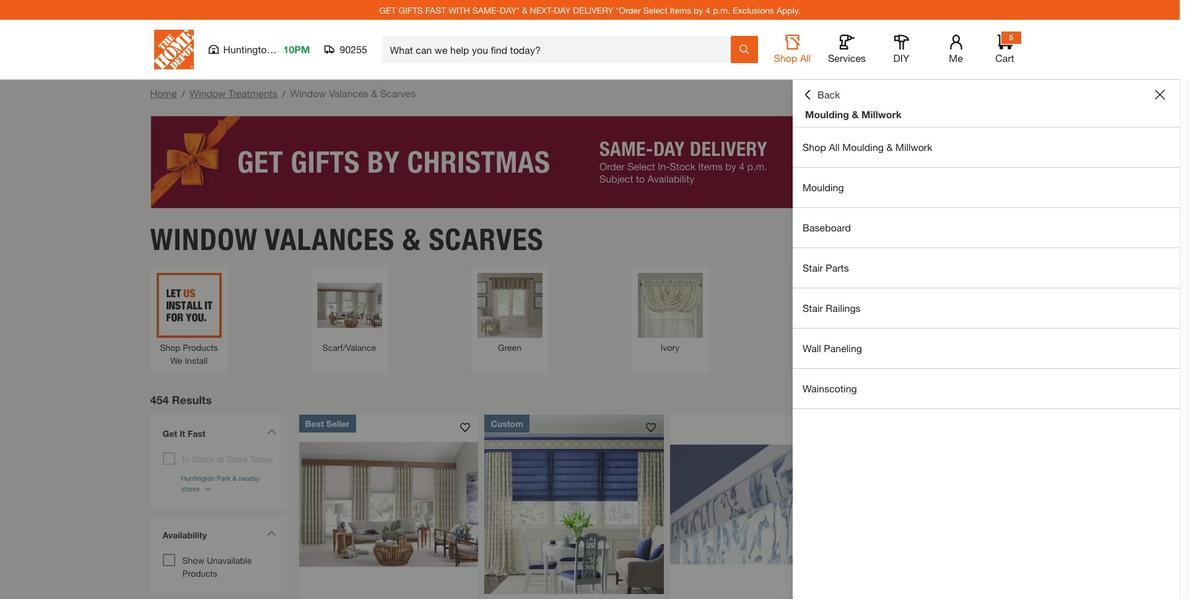 Task type: vqa. For each thing, say whether or not it's contained in the screenshot.
the report review button
no



Task type: describe. For each thing, give the bounding box(es) containing it.
shop products we install link
[[156, 273, 222, 367]]

shop all
[[774, 52, 812, 64]]

gifts
[[399, 5, 423, 15]]

get gifts fast with same-day* & next-day delivery *order select items by 4 p.m. exclusions apply.
[[380, 5, 801, 15]]

me button
[[937, 35, 976, 64]]

0 vertical spatial home
[[150, 87, 177, 99]]

1 vertical spatial home
[[1103, 402, 1123, 410]]

drawer close image
[[1156, 90, 1166, 100]]

What can we help you find today? search field
[[390, 37, 730, 63]]

green
[[498, 342, 522, 353]]

454
[[150, 393, 169, 407]]

day
[[554, 5, 571, 15]]

stair parts
[[803, 262, 849, 274]]

stair for stair railings
[[803, 302, 824, 314]]

the home depot logo image
[[154, 30, 194, 69]]

fast
[[188, 429, 206, 439]]

same-
[[473, 5, 500, 15]]

scarf/valance image
[[317, 273, 382, 338]]

baseboard link
[[793, 208, 1181, 248]]

huntington park
[[223, 43, 295, 55]]

multi-
[[805, 342, 827, 353]]

a
[[1097, 402, 1101, 410]]

4
[[706, 5, 711, 15]]

0 horizontal spatial scarves
[[380, 87, 416, 99]]

1 vertical spatial moulding
[[843, 141, 884, 153]]

select
[[644, 5, 668, 15]]

stair railings
[[803, 302, 861, 314]]

items
[[670, 5, 692, 15]]

moulding & millwork
[[806, 108, 902, 120]]

get it fast link
[[156, 421, 280, 450]]

scarf/valance
[[323, 342, 376, 353]]

best
[[305, 419, 324, 429]]

in
[[183, 454, 190, 465]]

stair for stair parts
[[803, 262, 824, 274]]

next-
[[530, 5, 554, 15]]

colored
[[827, 342, 858, 353]]

rod pocket valance image
[[959, 273, 1024, 338]]

by
[[694, 5, 704, 15]]

exclusions
[[733, 5, 775, 15]]

fast
[[426, 5, 446, 15]]

scarf/valance link
[[317, 273, 382, 354]]

wall
[[803, 343, 822, 354]]

all for shop all
[[801, 52, 812, 64]]

best seller
[[305, 419, 350, 429]]

multi-colored
[[805, 342, 858, 353]]

get
[[163, 429, 177, 439]]

stock
[[192, 454, 215, 465]]

moulding for moulding & millwork
[[806, 108, 850, 120]]

depot
[[1125, 402, 1145, 410]]

1 vertical spatial scarves
[[429, 222, 544, 258]]

home link
[[150, 87, 177, 99]]

railings
[[826, 302, 861, 314]]

services button
[[828, 35, 867, 64]]

p.m.
[[713, 5, 731, 15]]

shop for shop products we install
[[160, 342, 181, 353]]

show unavailable products
[[183, 556, 252, 579]]

5
[[1010, 33, 1014, 42]]

window valances & scarves
[[150, 222, 544, 258]]

*order
[[616, 5, 641, 15]]

parts
[[826, 262, 849, 274]]

shop all moulding & millwork link
[[793, 128, 1181, 167]]

1 vertical spatial valances
[[265, 222, 395, 258]]

sponsored banner image
[[150, 116, 1030, 209]]

shop products we install image
[[156, 273, 222, 338]]

wall paneling
[[803, 343, 863, 354]]

with
[[449, 5, 470, 15]]

paneling
[[824, 343, 863, 354]]

back button
[[803, 89, 841, 101]]

availability link
[[156, 523, 280, 551]]

0 vertical spatial millwork
[[862, 108, 902, 120]]

90255
[[340, 43, 367, 55]]

multi colored image
[[799, 273, 864, 338]]

seller
[[326, 419, 350, 429]]

stair parts link
[[793, 249, 1181, 288]]

moulding link
[[793, 168, 1181, 208]]

1 / from the left
[[182, 89, 185, 99]]

availability
[[163, 530, 207, 541]]

day*
[[500, 5, 520, 15]]

454 results
[[150, 393, 212, 407]]

90255 button
[[325, 43, 368, 56]]

diy
[[894, 52, 910, 64]]

delivery
[[573, 5, 614, 15]]



Task type: locate. For each thing, give the bounding box(es) containing it.
ivory link
[[638, 273, 703, 354]]

0 horizontal spatial all
[[801, 52, 812, 64]]

valances
[[329, 87, 369, 99], [265, 222, 395, 258]]

products
[[183, 342, 218, 353], [183, 569, 218, 579]]

scarves
[[380, 87, 416, 99], [429, 222, 544, 258]]

1 vertical spatial shop
[[803, 141, 827, 153]]

install
[[185, 355, 208, 366]]

0 vertical spatial shop
[[774, 52, 798, 64]]

/ right home link
[[182, 89, 185, 99]]

all inside menu
[[829, 141, 840, 153]]

&
[[522, 5, 528, 15], [371, 87, 378, 99], [852, 108, 859, 120], [887, 141, 893, 153], [403, 222, 421, 258]]

moulding down moulding & millwork
[[843, 141, 884, 153]]

treatments
[[228, 87, 278, 99]]

1 horizontal spatial all
[[829, 141, 840, 153]]

it
[[180, 429, 185, 439]]

shop inside shop products we install
[[160, 342, 181, 353]]

shop down apply.
[[774, 52, 798, 64]]

services
[[829, 52, 866, 64]]

contour valance only image
[[671, 415, 851, 595]]

expert.
[[1147, 402, 1170, 410]]

menu containing shop all moulding & millwork
[[793, 128, 1181, 410]]

with
[[1082, 402, 1095, 410]]

in stock at store today link
[[183, 454, 273, 465]]

back
[[818, 89, 841, 100]]

0 vertical spatial scarves
[[380, 87, 416, 99]]

green link
[[478, 273, 543, 354]]

10pm
[[284, 43, 310, 55]]

2 vertical spatial moulding
[[803, 182, 845, 193]]

millwork inside menu
[[896, 141, 933, 153]]

1 vertical spatial products
[[183, 569, 218, 579]]

stair left railings
[[803, 302, 824, 314]]

0 vertical spatial stair
[[803, 262, 824, 274]]

1 stair from the top
[[803, 262, 824, 274]]

unavailable
[[207, 556, 252, 566]]

window
[[190, 87, 226, 99], [290, 87, 326, 99], [150, 222, 258, 258]]

1 horizontal spatial scarves
[[429, 222, 544, 258]]

park
[[275, 43, 295, 55]]

baseboard
[[803, 222, 852, 234]]

stair
[[803, 262, 824, 274], [803, 302, 824, 314]]

wainscoting link
[[793, 369, 1181, 409]]

all up back button
[[801, 52, 812, 64]]

shop
[[774, 52, 798, 64], [803, 141, 827, 153], [160, 342, 181, 353]]

stair railings link
[[793, 289, 1181, 328]]

home down 'the home depot logo' on the top left of page
[[150, 87, 177, 99]]

get
[[380, 5, 396, 15]]

2 horizontal spatial shop
[[803, 141, 827, 153]]

chat with a home depot expert.
[[1064, 402, 1170, 410]]

cart 5
[[996, 33, 1015, 64]]

wall paneling link
[[793, 329, 1181, 369]]

in stock at store today
[[183, 454, 273, 465]]

feedback link image
[[1173, 209, 1190, 276]]

2 / from the left
[[283, 89, 285, 99]]

1 horizontal spatial home
[[1103, 402, 1123, 410]]

moulding
[[806, 108, 850, 120], [843, 141, 884, 153], [803, 182, 845, 193]]

products inside shop products we install
[[183, 342, 218, 353]]

1 horizontal spatial /
[[283, 89, 285, 99]]

products up install
[[183, 342, 218, 353]]

today
[[250, 454, 273, 465]]

show
[[183, 556, 205, 566]]

chat
[[1064, 402, 1080, 410]]

huntington
[[223, 43, 272, 55]]

0 horizontal spatial /
[[182, 89, 185, 99]]

shop products we install
[[160, 342, 218, 366]]

all
[[801, 52, 812, 64], [829, 141, 840, 153]]

green image
[[478, 273, 543, 338]]

ivory image
[[638, 273, 703, 338]]

all inside button
[[801, 52, 812, 64]]

wainscoting
[[803, 383, 858, 395]]

0 horizontal spatial shop
[[160, 342, 181, 353]]

ivory
[[661, 342, 680, 353]]

wood cornice image
[[299, 415, 479, 595]]

shop down moulding & millwork
[[803, 141, 827, 153]]

cart
[[996, 52, 1015, 64]]

menu
[[793, 128, 1181, 410]]

moulding for moulding
[[803, 182, 845, 193]]

1 horizontal spatial shop
[[774, 52, 798, 64]]

1 vertical spatial millwork
[[896, 141, 933, 153]]

0 vertical spatial valances
[[329, 87, 369, 99]]

shop inside button
[[774, 52, 798, 64]]

custom
[[491, 419, 524, 429]]

moulding up baseboard
[[803, 182, 845, 193]]

moulding down "back"
[[806, 108, 850, 120]]

diy button
[[882, 35, 922, 64]]

0 vertical spatial moulding
[[806, 108, 850, 120]]

fabric cornice image
[[485, 415, 665, 595]]

0 vertical spatial products
[[183, 342, 218, 353]]

shop for shop all
[[774, 52, 798, 64]]

0 vertical spatial all
[[801, 52, 812, 64]]

home / window treatments / window valances & scarves
[[150, 87, 416, 99]]

1 vertical spatial all
[[829, 141, 840, 153]]

shop for shop all moulding & millwork
[[803, 141, 827, 153]]

2 stair from the top
[[803, 302, 824, 314]]

store
[[227, 454, 247, 465]]

/
[[182, 89, 185, 99], [283, 89, 285, 99]]

we
[[170, 355, 183, 366]]

home right a
[[1103, 402, 1123, 410]]

me
[[950, 52, 964, 64]]

shop all button
[[773, 35, 813, 64]]

all down moulding & millwork
[[829, 141, 840, 153]]

apply.
[[777, 5, 801, 15]]

1 vertical spatial stair
[[803, 302, 824, 314]]

2 vertical spatial shop
[[160, 342, 181, 353]]

get it fast
[[163, 429, 206, 439]]

products down show
[[183, 569, 218, 579]]

show unavailable products link
[[183, 556, 252, 579]]

moulding inside 'link'
[[803, 182, 845, 193]]

results
[[172, 393, 212, 407]]

window treatments link
[[190, 87, 278, 99]]

products inside show unavailable products
[[183, 569, 218, 579]]

multi-colored link
[[799, 273, 864, 354]]

/ right treatments
[[283, 89, 285, 99]]

0 horizontal spatial home
[[150, 87, 177, 99]]

all for shop all moulding & millwork
[[829, 141, 840, 153]]

stair left parts
[[803, 262, 824, 274]]

shop up we in the left bottom of the page
[[160, 342, 181, 353]]

at
[[217, 454, 224, 465]]



